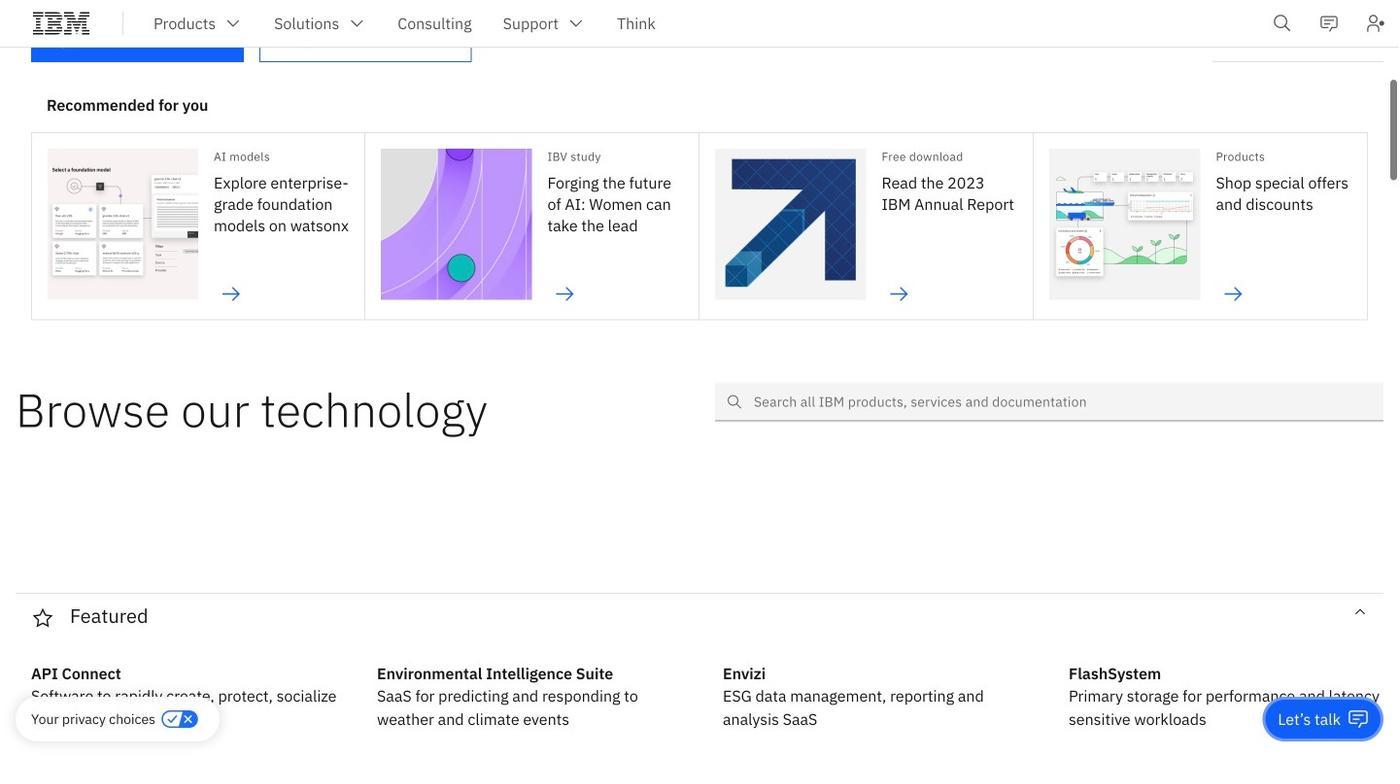 Task type: locate. For each thing, give the bounding box(es) containing it.
let's talk element
[[1279, 709, 1341, 730]]



Task type: describe. For each thing, give the bounding box(es) containing it.
your privacy choices element
[[31, 709, 155, 730]]



